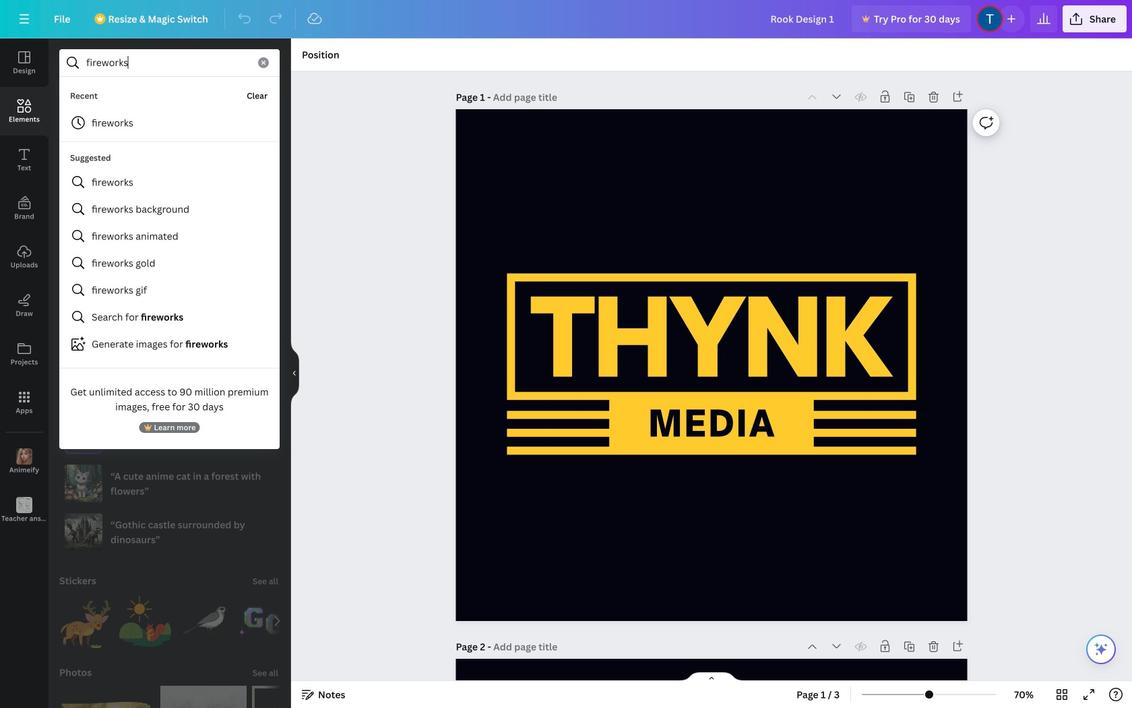 Task type: locate. For each thing, give the bounding box(es) containing it.
Design title text field
[[760, 5, 847, 32]]

side panel tab list
[[0, 38, 49, 535]]

group
[[178, 152, 232, 206], [237, 152, 291, 206], [119, 319, 173, 373], [237, 319, 291, 373]]

2 candle doodle image from the top
[[59, 319, 113, 373]]

option
[[59, 379, 280, 438]]

candle doodle image left egypt white gold sprinkles scattered chunks rectangle image
[[59, 152, 113, 206]]

egypt white gold sprinkles scattered chunks rectangle image
[[119, 152, 173, 206]]

candle doodle image left two lines letter d design vector illustrator image
[[59, 319, 113, 373]]

search menu list box
[[54, 66, 280, 438]]

hide image
[[291, 341, 299, 406]]

1 candle doodle image from the top
[[59, 152, 113, 206]]

1 vertical spatial candle doodle image
[[59, 319, 113, 373]]

list
[[54, 66, 280, 357]]

0 vertical spatial candle doodle image
[[59, 152, 113, 206]]

candle doodle image
[[59, 152, 113, 206], [59, 319, 113, 373]]



Task type: describe. For each thing, give the bounding box(es) containing it.
option inside search menu list box
[[59, 379, 280, 438]]

Page title text field
[[494, 90, 559, 104]]

triangle up image
[[275, 243, 313, 281]]

add this line to the canvas image
[[146, 243, 183, 281]]

show pages image
[[680, 672, 745, 682]]

paper film portrait image
[[252, 686, 296, 708]]

two lines letter d design vector illustrator image
[[119, 319, 173, 373]]

untitled media image
[[161, 686, 247, 708]]

main menu bar
[[0, 0, 1133, 38]]

golden texture,splashes of gold, background,element spot. image
[[59, 686, 155, 708]]

Search elements search field
[[86, 50, 250, 76]]

Page title text field
[[494, 640, 559, 653]]

rounded square image
[[103, 243, 140, 281]]

square image
[[59, 243, 97, 281]]

canva assistant image
[[1094, 641, 1110, 658]]

sketchy drawing arrows vector illustration image
[[237, 319, 291, 373]]



Task type: vqa. For each thing, say whether or not it's contained in the screenshot.
+
no



